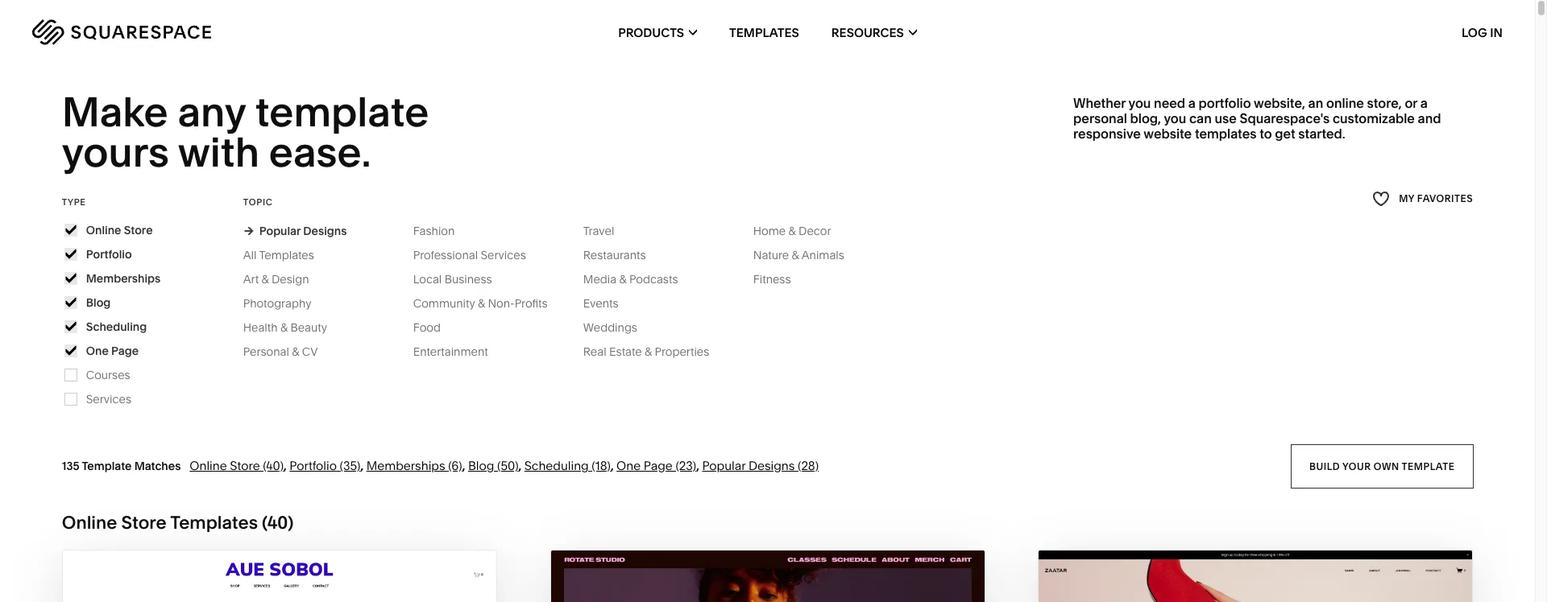 Task type: locate. For each thing, give the bounding box(es) containing it.
& for cv
[[292, 345, 299, 359]]

personal
[[1074, 110, 1128, 127]]

0 horizontal spatial scheduling
[[86, 320, 147, 334]]

online store (40) link
[[190, 459, 284, 474]]

log             in link
[[1462, 25, 1503, 40]]

blog,
[[1131, 110, 1162, 127]]

fitness
[[754, 272, 791, 287]]

(18)
[[592, 459, 611, 474]]

0 vertical spatial one
[[86, 344, 109, 359]]

blog
[[86, 296, 111, 310], [468, 459, 494, 474]]

1 horizontal spatial a
[[1421, 95, 1428, 111]]

& right art
[[262, 272, 269, 287]]

blog right (6) at left bottom
[[468, 459, 494, 474]]

1 horizontal spatial scheduling
[[525, 459, 589, 474]]

you left 'can'
[[1164, 110, 1187, 127]]

memberships left (6) at left bottom
[[367, 459, 445, 474]]

0 vertical spatial portfolio
[[86, 247, 132, 262]]

& for decor
[[789, 224, 796, 238]]

zaatar element
[[1039, 551, 1473, 603]]

1 vertical spatial scheduling
[[525, 459, 589, 474]]

fitness link
[[754, 272, 807, 287]]

online for online store (40) , portfolio (35) , memberships (6) , blog (50) , scheduling (18) , one page (23) , popular designs (28)
[[190, 459, 227, 474]]

weddings link
[[583, 321, 654, 335]]

blog up "one page"
[[86, 296, 111, 310]]

a right need
[[1189, 95, 1196, 111]]

professional services
[[413, 248, 526, 263]]

scheduling up "one page"
[[86, 320, 147, 334]]

services down courses on the bottom left of page
[[86, 392, 131, 407]]

portfolio
[[1199, 95, 1252, 111]]

health
[[243, 321, 278, 335]]

yours
[[62, 128, 169, 178]]

travel
[[583, 224, 615, 238]]

online for online store templates ( 40 )
[[62, 513, 117, 534]]

& for beauty
[[280, 321, 288, 335]]

health & beauty
[[243, 321, 327, 335]]

1 vertical spatial services
[[86, 392, 131, 407]]

online
[[86, 223, 121, 238], [190, 459, 227, 474], [62, 513, 117, 534]]

page left '(23)'
[[644, 459, 673, 474]]

&
[[789, 224, 796, 238], [792, 248, 799, 263], [262, 272, 269, 287], [620, 272, 627, 287], [478, 296, 485, 311], [280, 321, 288, 335], [292, 345, 299, 359], [645, 345, 652, 359]]

(50)
[[497, 459, 519, 474]]

templates
[[730, 25, 799, 40], [259, 248, 314, 263], [170, 513, 258, 534]]

art
[[243, 272, 259, 287]]

3 , from the left
[[462, 459, 465, 474]]

1 horizontal spatial one
[[617, 459, 641, 474]]

designs left (28)
[[749, 459, 795, 474]]

a
[[1189, 95, 1196, 111], [1421, 95, 1428, 111]]

resources button
[[832, 0, 917, 64]]

online down yours
[[86, 223, 121, 238]]

, left one page (23) link on the left bottom of the page
[[611, 459, 614, 474]]

popular right '(23)'
[[702, 459, 746, 474]]

1 vertical spatial popular
[[702, 459, 746, 474]]

& right the media
[[620, 272, 627, 287]]

you left need
[[1129, 95, 1151, 111]]

real estate & properties link
[[583, 345, 726, 359]]

& for podcasts
[[620, 272, 627, 287]]

rotate image
[[551, 551, 985, 603]]

photography link
[[243, 296, 328, 311]]

& left 'cv'
[[292, 345, 299, 359]]

(35)
[[340, 459, 361, 474]]

memberships (6) link
[[367, 459, 462, 474]]

popular up all templates
[[259, 224, 301, 238]]

1 horizontal spatial blog
[[468, 459, 494, 474]]

& right health
[[280, 321, 288, 335]]

1 horizontal spatial page
[[644, 459, 673, 474]]

design
[[272, 272, 309, 287]]

online down template
[[62, 513, 117, 534]]

or
[[1405, 95, 1418, 111]]

portfolio left (35)
[[290, 459, 337, 474]]

home & decor link
[[754, 224, 848, 238]]

1 vertical spatial memberships
[[367, 459, 445, 474]]

scheduling left (18)
[[525, 459, 589, 474]]

fashion
[[413, 224, 455, 238]]

, left scheduling (18) link
[[519, 459, 522, 474]]

1 vertical spatial online
[[190, 459, 227, 474]]

online right matches
[[190, 459, 227, 474]]

(28)
[[798, 459, 819, 474]]

build
[[1310, 461, 1340, 473]]

1 vertical spatial blog
[[468, 459, 494, 474]]

, left the blog (50) link
[[462, 459, 465, 474]]

0 horizontal spatial designs
[[303, 224, 347, 238]]

0 vertical spatial memberships
[[86, 271, 161, 286]]

memberships
[[86, 271, 161, 286], [367, 459, 445, 474]]

1 vertical spatial store
[[230, 459, 260, 474]]

0 horizontal spatial one
[[86, 344, 109, 359]]

, left the popular designs (28) link
[[697, 459, 700, 474]]

a right or at the right top of page
[[1421, 95, 1428, 111]]

services up business
[[481, 248, 526, 263]]

online store
[[86, 223, 153, 238]]

1 horizontal spatial template
[[1402, 461, 1455, 473]]

services
[[481, 248, 526, 263], [86, 392, 131, 407]]

0 vertical spatial online
[[86, 223, 121, 238]]

0 horizontal spatial page
[[111, 344, 139, 359]]

squarespace logo link
[[32, 19, 326, 45]]

popular
[[259, 224, 301, 238], [702, 459, 746, 474]]

0 vertical spatial scheduling
[[86, 320, 147, 334]]

, left portfolio (35) link
[[284, 459, 287, 474]]

portfolio
[[86, 247, 132, 262], [290, 459, 337, 474]]

decor
[[799, 224, 832, 238]]

zaatar image
[[1039, 551, 1473, 603]]

1 horizontal spatial services
[[481, 248, 526, 263]]

2 vertical spatial templates
[[170, 513, 258, 534]]

portfolio down online store
[[86, 247, 132, 262]]

community
[[413, 296, 475, 311]]

scheduling
[[86, 320, 147, 334], [525, 459, 589, 474]]

& right home
[[789, 224, 796, 238]]

one page
[[86, 344, 139, 359]]

0 vertical spatial designs
[[303, 224, 347, 238]]

2 horizontal spatial templates
[[730, 25, 799, 40]]

1 horizontal spatial templates
[[259, 248, 314, 263]]

nature
[[754, 248, 789, 263]]

memberships down online store
[[86, 271, 161, 286]]

favorites
[[1418, 193, 1474, 205]]

website
[[1144, 126, 1192, 142]]

, left memberships (6) link
[[361, 459, 364, 474]]

1 horizontal spatial portfolio
[[290, 459, 337, 474]]

art & design link
[[243, 272, 325, 287]]

popular designs link
[[243, 224, 347, 238]]

0 horizontal spatial blog
[[86, 296, 111, 310]]

to
[[1260, 126, 1273, 142]]

store for online store (40) , portfolio (35) , memberships (6) , blog (50) , scheduling (18) , one page (23) , popular designs (28)
[[230, 459, 260, 474]]

1 vertical spatial one
[[617, 459, 641, 474]]

2 vertical spatial store
[[121, 513, 167, 534]]

and
[[1418, 110, 1442, 127]]

store for online store
[[124, 223, 153, 238]]

store
[[124, 223, 153, 238], [230, 459, 260, 474], [121, 513, 167, 534]]

0 horizontal spatial template
[[255, 87, 429, 137]]

nature & animals
[[754, 248, 845, 263]]

1 vertical spatial portfolio
[[290, 459, 337, 474]]

1 vertical spatial template
[[1402, 461, 1455, 473]]

& for non-
[[478, 296, 485, 311]]

online store templates ( 40 )
[[62, 513, 294, 534]]

0 horizontal spatial services
[[86, 392, 131, 407]]

portfolio (35) link
[[290, 459, 361, 474]]

all templates
[[243, 248, 314, 263]]

0 vertical spatial templates
[[730, 25, 799, 40]]

one right (18)
[[617, 459, 641, 474]]

squarespace's
[[1240, 110, 1330, 127]]

fashion link
[[413, 224, 471, 238]]

squarespace logo image
[[32, 19, 211, 45]]

0 vertical spatial blog
[[86, 296, 111, 310]]

1 horizontal spatial designs
[[749, 459, 795, 474]]

0 vertical spatial popular
[[259, 224, 301, 238]]

0 horizontal spatial a
[[1189, 95, 1196, 111]]

& right nature
[[792, 248, 799, 263]]

build your own template button
[[1291, 445, 1474, 489]]

one up courses on the bottom left of page
[[86, 344, 109, 359]]

2 vertical spatial online
[[62, 513, 117, 534]]

estate
[[609, 345, 642, 359]]

need
[[1154, 95, 1186, 111]]

can
[[1190, 110, 1212, 127]]

& for design
[[262, 272, 269, 287]]

with
[[178, 128, 260, 178]]

& left the non-
[[478, 296, 485, 311]]

0 vertical spatial store
[[124, 223, 153, 238]]

professional
[[413, 248, 478, 263]]

designs up all templates link
[[303, 224, 347, 238]]

0 vertical spatial template
[[255, 87, 429, 137]]

page up courses on the bottom left of page
[[111, 344, 139, 359]]

real
[[583, 345, 607, 359]]

designs
[[303, 224, 347, 238], [749, 459, 795, 474]]

community & non-profits link
[[413, 296, 564, 311]]



Task type: describe. For each thing, give the bounding box(es) containing it.
community & non-profits
[[413, 296, 548, 311]]

your
[[1343, 461, 1371, 473]]

animals
[[802, 248, 845, 263]]

type
[[62, 197, 86, 208]]

media & podcasts
[[583, 272, 678, 287]]

my favorites
[[1400, 193, 1474, 205]]

entertainment link
[[413, 345, 504, 359]]

135 template matches
[[62, 459, 181, 474]]

one page (23) link
[[617, 459, 697, 474]]

4 , from the left
[[519, 459, 522, 474]]

entertainment
[[413, 345, 488, 359]]

1 a from the left
[[1189, 95, 1196, 111]]

log             in
[[1462, 25, 1503, 40]]

template inside make any template yours with ease.
[[255, 87, 429, 137]]

local
[[413, 272, 442, 287]]

use
[[1215, 110, 1237, 127]]

products
[[618, 25, 684, 40]]

resources
[[832, 25, 904, 40]]

health & beauty link
[[243, 321, 343, 335]]

1 horizontal spatial you
[[1164, 110, 1187, 127]]

an
[[1309, 95, 1324, 111]]

0 horizontal spatial templates
[[170, 513, 258, 534]]

1 , from the left
[[284, 459, 287, 474]]

online
[[1327, 95, 1365, 111]]

events
[[583, 296, 619, 311]]

home & decor
[[754, 224, 832, 238]]

135
[[62, 459, 79, 474]]

my
[[1400, 193, 1415, 205]]

local business
[[413, 272, 492, 287]]

get
[[1276, 126, 1296, 142]]

templates link
[[730, 0, 799, 64]]

my favorites link
[[1373, 188, 1474, 210]]

template inside button
[[1402, 461, 1455, 473]]

online store (40) , portfolio (35) , memberships (6) , blog (50) , scheduling (18) , one page (23) , popular designs (28)
[[190, 459, 819, 474]]

home
[[754, 224, 786, 238]]

all
[[243, 248, 257, 263]]

own
[[1374, 461, 1400, 473]]

6 , from the left
[[697, 459, 700, 474]]

in
[[1491, 25, 1503, 40]]

make
[[62, 87, 168, 137]]

personal & cv
[[243, 345, 318, 359]]

professional services link
[[413, 248, 542, 263]]

food
[[413, 321, 441, 335]]

0 horizontal spatial popular
[[259, 224, 301, 238]]

restaurants link
[[583, 248, 662, 263]]

online for online store
[[86, 223, 121, 238]]

0 vertical spatial page
[[111, 344, 139, 359]]

products button
[[618, 0, 697, 64]]

topic
[[243, 197, 273, 208]]

1 vertical spatial page
[[644, 459, 673, 474]]

templates
[[1195, 126, 1257, 142]]

5 , from the left
[[611, 459, 614, 474]]

real estate & properties
[[583, 345, 710, 359]]

properties
[[655, 345, 710, 359]]

1 horizontal spatial popular
[[702, 459, 746, 474]]

whether you need a portfolio website, an online store, or a personal blog, you can use squarespace's customizable and responsive website templates to get started.
[[1074, 95, 1442, 142]]

art & design
[[243, 272, 309, 287]]

business
[[445, 272, 492, 287]]

)
[[288, 513, 294, 534]]

customizable
[[1333, 110, 1415, 127]]

& for animals
[[792, 248, 799, 263]]

any
[[178, 87, 246, 137]]

(6)
[[448, 459, 462, 474]]

beauty
[[291, 321, 327, 335]]

(23)
[[676, 459, 697, 474]]

personal & cv link
[[243, 345, 334, 359]]

personal
[[243, 345, 289, 359]]

& right estate
[[645, 345, 652, 359]]

store for online store templates ( 40 )
[[121, 513, 167, 534]]

(
[[262, 513, 267, 534]]

photography
[[243, 296, 312, 311]]

local business link
[[413, 272, 508, 287]]

40
[[267, 513, 288, 534]]

1 vertical spatial templates
[[259, 248, 314, 263]]

2 a from the left
[[1421, 95, 1428, 111]]

2 , from the left
[[361, 459, 364, 474]]

media & podcasts link
[[583, 272, 695, 287]]

ease.
[[269, 128, 371, 178]]

0 horizontal spatial memberships
[[86, 271, 161, 286]]

blog (50) link
[[468, 459, 519, 474]]

popular designs (28) link
[[702, 459, 819, 474]]

template
[[82, 459, 132, 474]]

make any template yours with ease.
[[62, 87, 438, 178]]

non-
[[488, 296, 515, 311]]

0 horizontal spatial you
[[1129, 95, 1151, 111]]

media
[[583, 272, 617, 287]]

(40)
[[263, 459, 284, 474]]

aue sobol element
[[63, 551, 496, 603]]

rotate element
[[551, 551, 985, 603]]

all templates link
[[243, 248, 330, 263]]

matches
[[134, 459, 181, 474]]

restaurants
[[583, 248, 646, 263]]

build your own template
[[1310, 461, 1455, 473]]

nature & animals link
[[754, 248, 861, 263]]

travel link
[[583, 224, 631, 238]]

website,
[[1254, 95, 1306, 111]]

aue sobol image
[[63, 551, 496, 603]]

podcasts
[[630, 272, 678, 287]]

1 horizontal spatial memberships
[[367, 459, 445, 474]]

1 vertical spatial designs
[[749, 459, 795, 474]]

0 vertical spatial services
[[481, 248, 526, 263]]

0 horizontal spatial portfolio
[[86, 247, 132, 262]]



Task type: vqa. For each thing, say whether or not it's contained in the screenshot.
middle Online
yes



